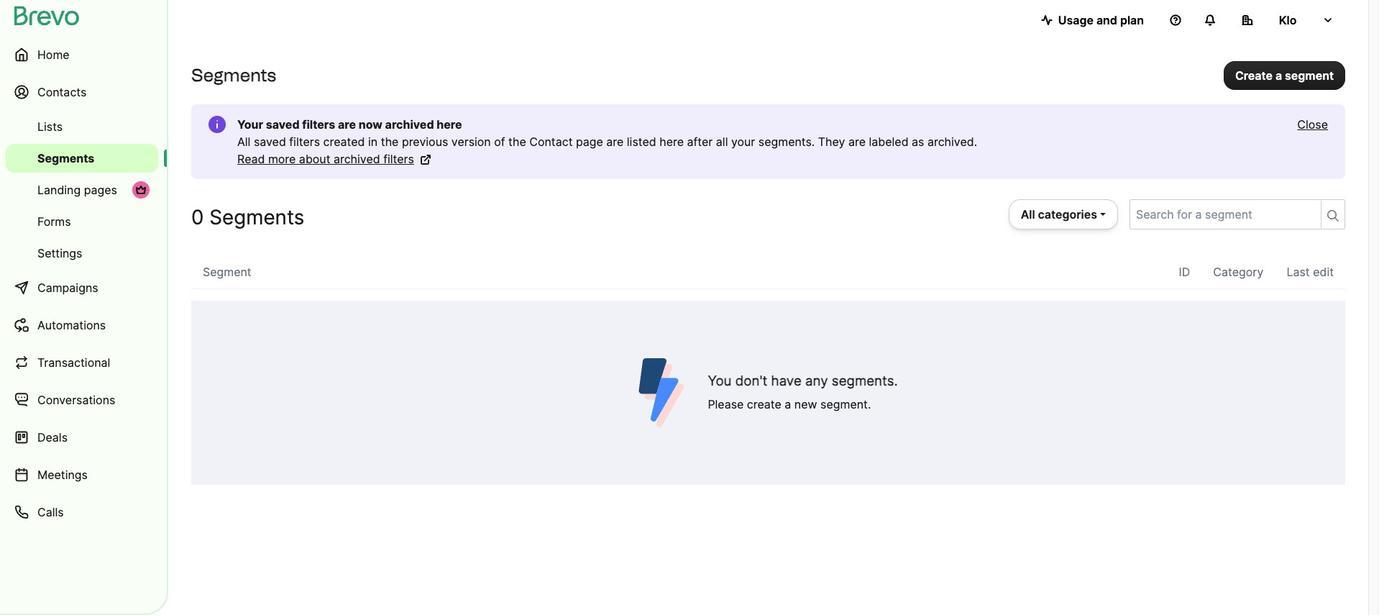 Task type: vqa. For each thing, say whether or not it's contained in the screenshot.
Form to the right
no



Task type: describe. For each thing, give the bounding box(es) containing it.
usage and plan button
[[1030, 6, 1156, 35]]

in
[[368, 135, 378, 149]]

your
[[732, 135, 756, 149]]

calls link
[[6, 495, 158, 529]]

deals link
[[6, 420, 158, 455]]

deals
[[37, 430, 68, 445]]

archived.
[[928, 135, 978, 149]]

please
[[708, 397, 744, 411]]

pages
[[84, 183, 117, 197]]

plan
[[1121, 13, 1145, 27]]

settings link
[[6, 239, 158, 268]]

landing
[[37, 183, 81, 197]]

transactional link
[[6, 345, 158, 380]]

segments. inside your saved filters are now archived here all saved filters created in the previous version of the contact page are listed here after all your segments. they are labeled as archived.
[[759, 135, 815, 149]]

1 vertical spatial archived
[[334, 152, 380, 166]]

created
[[323, 135, 365, 149]]

0 segments
[[191, 205, 305, 229]]

have
[[772, 373, 802, 389]]

a inside button
[[1276, 68, 1283, 82]]

labeled
[[869, 135, 909, 149]]

meetings
[[37, 468, 88, 482]]

home
[[37, 47, 70, 62]]

create
[[1236, 68, 1273, 82]]

segment
[[1286, 68, 1334, 82]]

archived inside your saved filters are now archived here all saved filters created in the previous version of the contact page are listed here after all your segments. they are labeled as archived.
[[385, 117, 434, 132]]

new
[[795, 397, 818, 411]]

please create a new segment.
[[708, 397, 871, 411]]

all categories
[[1021, 207, 1098, 222]]

usage
[[1059, 13, 1094, 27]]

forms link
[[6, 207, 158, 236]]

create a segment button
[[1224, 61, 1346, 90]]

1 horizontal spatial here
[[660, 135, 684, 149]]

conversations link
[[6, 383, 158, 417]]

page
[[576, 135, 603, 149]]

they
[[819, 135, 846, 149]]

read
[[237, 152, 265, 166]]

calls
[[37, 505, 64, 519]]

0 vertical spatial saved
[[266, 117, 300, 132]]

left___rvooi image
[[135, 184, 147, 196]]

0 horizontal spatial are
[[338, 117, 356, 132]]

create a segment
[[1236, 68, 1334, 82]]

0 vertical spatial here
[[437, 117, 462, 132]]

2 vertical spatial segments
[[210, 205, 305, 229]]

landing pages
[[37, 183, 117, 197]]

about
[[299, 152, 331, 166]]

listed
[[627, 135, 657, 149]]

landing pages link
[[6, 176, 158, 204]]

more
[[268, 152, 296, 166]]

search image
[[1328, 210, 1340, 222]]

all inside button
[[1021, 207, 1036, 222]]

0 vertical spatial segments
[[191, 65, 276, 86]]



Task type: locate. For each thing, give the bounding box(es) containing it.
close link
[[1298, 116, 1329, 133]]

usage and plan
[[1059, 13, 1145, 27]]

as
[[912, 135, 925, 149]]

segments.
[[759, 135, 815, 149], [832, 373, 898, 389]]

forms
[[37, 214, 71, 229]]

2 horizontal spatial are
[[849, 135, 866, 149]]

segment.
[[821, 397, 871, 411]]

all
[[237, 135, 251, 149], [1021, 207, 1036, 222]]

0 horizontal spatial the
[[381, 135, 399, 149]]

a left new
[[785, 397, 792, 411]]

0 vertical spatial all
[[237, 135, 251, 149]]

1 vertical spatial saved
[[254, 135, 286, 149]]

0 vertical spatial archived
[[385, 117, 434, 132]]

and
[[1097, 13, 1118, 27]]

lists link
[[6, 112, 158, 141]]

all left categories
[[1021, 207, 1036, 222]]

klo
[[1280, 13, 1297, 27]]

campaigns
[[37, 281, 98, 295]]

0 horizontal spatial segments.
[[759, 135, 815, 149]]

now
[[359, 117, 383, 132]]

last
[[1287, 265, 1310, 279]]

segment
[[203, 265, 252, 279]]

are
[[338, 117, 356, 132], [607, 135, 624, 149], [849, 135, 866, 149]]

all down your
[[237, 135, 251, 149]]

0 horizontal spatial all
[[237, 135, 251, 149]]

lists
[[37, 119, 63, 134]]

here
[[437, 117, 462, 132], [660, 135, 684, 149]]

all categories button
[[1009, 199, 1119, 229]]

segments down read
[[210, 205, 305, 229]]

1 vertical spatial filters
[[289, 135, 320, 149]]

segments up your
[[191, 65, 276, 86]]

you
[[708, 373, 732, 389]]

all
[[716, 135, 728, 149]]

don't
[[736, 373, 768, 389]]

2 vertical spatial filters
[[384, 152, 414, 166]]

a
[[1276, 68, 1283, 82], [785, 397, 792, 411]]

you don't have any segments.
[[708, 373, 898, 389]]

0 horizontal spatial archived
[[334, 152, 380, 166]]

saved right your
[[266, 117, 300, 132]]

0 vertical spatial filters
[[302, 117, 336, 132]]

1 vertical spatial segments.
[[832, 373, 898, 389]]

read more about archived filters
[[237, 152, 414, 166]]

search button
[[1322, 201, 1345, 228]]

here up version
[[437, 117, 462, 132]]

previous
[[402, 135, 448, 149]]

contacts
[[37, 85, 87, 99]]

campaigns link
[[6, 270, 158, 305]]

edit
[[1314, 265, 1334, 279]]

are right they on the right top of page
[[849, 135, 866, 149]]

0
[[191, 205, 204, 229]]

2 the from the left
[[509, 135, 526, 149]]

last edit
[[1287, 265, 1334, 279]]

1 vertical spatial segments
[[37, 151, 94, 165]]

1 vertical spatial all
[[1021, 207, 1036, 222]]

segments up landing
[[37, 151, 94, 165]]

your
[[237, 117, 263, 132]]

archived down created
[[334, 152, 380, 166]]

home link
[[6, 37, 158, 72]]

automations
[[37, 318, 106, 332]]

1 horizontal spatial segments.
[[832, 373, 898, 389]]

1 horizontal spatial are
[[607, 135, 624, 149]]

filters up about
[[289, 135, 320, 149]]

1 vertical spatial a
[[785, 397, 792, 411]]

automations link
[[6, 308, 158, 342]]

settings
[[37, 246, 82, 260]]

all inside your saved filters are now archived here all saved filters created in the previous version of the contact page are listed here after all your segments. they are labeled as archived.
[[237, 135, 251, 149]]

category
[[1214, 265, 1264, 279]]

create
[[747, 397, 782, 411]]

saved up more
[[254, 135, 286, 149]]

filters down previous
[[384, 152, 414, 166]]

the
[[381, 135, 399, 149], [509, 135, 526, 149]]

are right page
[[607, 135, 624, 149]]

transactional
[[37, 355, 110, 370]]

the right in
[[381, 135, 399, 149]]

archived up previous
[[385, 117, 434, 132]]

meetings link
[[6, 458, 158, 492]]

1 horizontal spatial a
[[1276, 68, 1283, 82]]

1 vertical spatial here
[[660, 135, 684, 149]]

1 horizontal spatial the
[[509, 135, 526, 149]]

0 vertical spatial a
[[1276, 68, 1283, 82]]

of
[[494, 135, 505, 149]]

after
[[687, 135, 713, 149]]

here left after
[[660, 135, 684, 149]]

1 horizontal spatial all
[[1021, 207, 1036, 222]]

saved
[[266, 117, 300, 132], [254, 135, 286, 149]]

1 horizontal spatial archived
[[385, 117, 434, 132]]

0 horizontal spatial a
[[785, 397, 792, 411]]

filters up created
[[302, 117, 336, 132]]

are up created
[[338, 117, 356, 132]]

0 horizontal spatial here
[[437, 117, 462, 132]]

segments link
[[6, 144, 158, 173]]

Search for a segment search field
[[1131, 200, 1316, 229]]

contacts link
[[6, 75, 158, 109]]

read more about archived filters link
[[237, 150, 432, 168]]

categories
[[1039, 207, 1098, 222]]

any
[[806, 373, 828, 389]]

1 the from the left
[[381, 135, 399, 149]]

segments
[[191, 65, 276, 86], [37, 151, 94, 165], [210, 205, 305, 229]]

alert
[[191, 104, 1346, 179]]

segments. right your
[[759, 135, 815, 149]]

your saved filters are now archived here all saved filters created in the previous version of the contact page are listed here after all your segments. they are labeled as archived.
[[237, 117, 978, 149]]

id
[[1179, 265, 1191, 279]]

archived
[[385, 117, 434, 132], [334, 152, 380, 166]]

a right create
[[1276, 68, 1283, 82]]

close
[[1298, 117, 1329, 132]]

the right of
[[509, 135, 526, 149]]

klo button
[[1231, 6, 1346, 35]]

contact
[[530, 135, 573, 149]]

filters
[[302, 117, 336, 132], [289, 135, 320, 149], [384, 152, 414, 166]]

alert containing your saved filters are now archived here
[[191, 104, 1346, 179]]

version
[[452, 135, 491, 149]]

filters inside read more about archived filters link
[[384, 152, 414, 166]]

segments. up segment. in the right bottom of the page
[[832, 373, 898, 389]]

conversations
[[37, 393, 115, 407]]

0 vertical spatial segments.
[[759, 135, 815, 149]]



